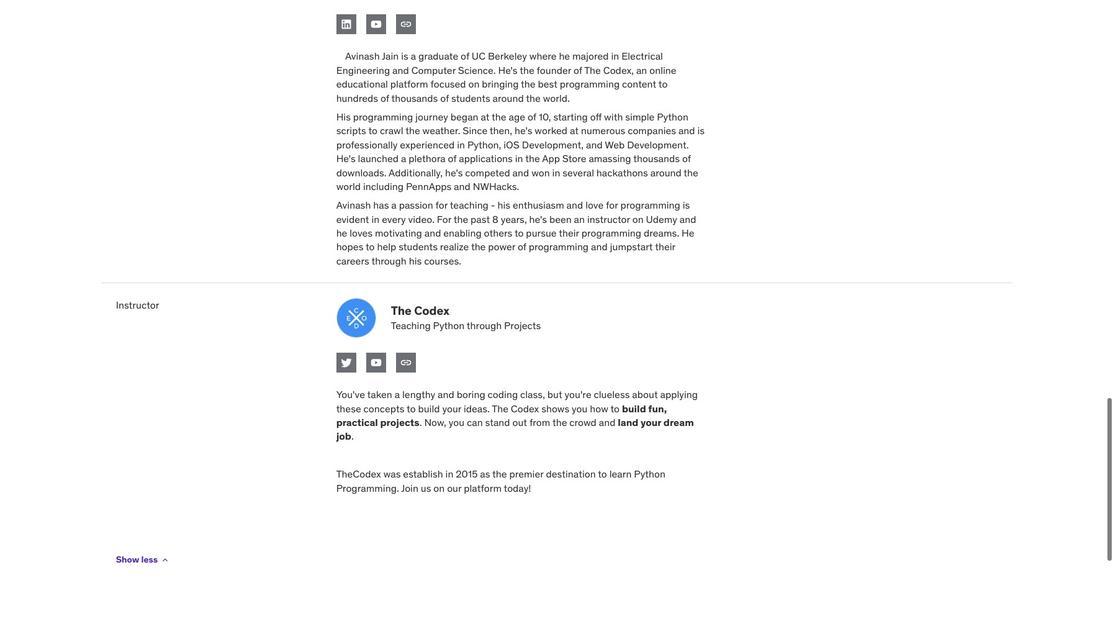 Task type: locate. For each thing, give the bounding box(es) containing it.
avinash has a passion for teaching - his enthusiasm and love for programming is evident in every video. for the past 8 years, he's been an instructor on udemy and he loves motivating and enabling others to pursue their programming dreams. he hopes to help students realize the power of programming and jumpstart their careers through his courses.
[[336, 199, 697, 267]]

he
[[682, 227, 695, 239]]

he's
[[515, 124, 533, 137], [445, 166, 463, 179], [530, 213, 547, 225]]

2 horizontal spatial on
[[633, 213, 644, 225]]

enabling
[[444, 227, 482, 239]]

he's up downloads.
[[336, 152, 356, 165]]

a up additionally,
[[401, 152, 406, 165]]

berkeley
[[488, 50, 527, 62]]

majored
[[573, 50, 609, 62]]

your up now,
[[442, 402, 462, 415]]

of left the uc
[[461, 50, 470, 62]]

. left now,
[[420, 416, 422, 429]]

destination
[[546, 468, 596, 480]]

the up teaching
[[391, 303, 412, 318]]

1 vertical spatial youtube image
[[370, 357, 382, 369]]

0 vertical spatial he's
[[498, 64, 518, 76]]

motivating
[[375, 227, 422, 239]]

1 vertical spatial the
[[391, 303, 412, 318]]

and
[[393, 64, 409, 76], [679, 124, 695, 137], [586, 138, 603, 151], [513, 166, 529, 179], [454, 180, 471, 192], [567, 199, 583, 211], [680, 213, 697, 225], [425, 227, 441, 239], [591, 241, 608, 253], [438, 388, 455, 401], [599, 416, 616, 429]]

1 horizontal spatial he
[[559, 50, 570, 62]]

1 vertical spatial he's
[[445, 166, 463, 179]]

1 vertical spatial codex
[[511, 402, 539, 415]]

0 horizontal spatial an
[[574, 213, 585, 225]]

0 vertical spatial his
[[498, 199, 511, 211]]

1 vertical spatial personal website image
[[400, 357, 412, 369]]

a inside avinash has a passion for teaching - his enthusiasm and love for programming is evident in every video. for the past 8 years, he's been an instructor on udemy and he loves motivating and enabling others to pursue their programming dreams. he hopes to help students realize the power of programming and jumpstart their careers through his courses.
[[392, 199, 397, 211]]

1 horizontal spatial the
[[492, 402, 509, 415]]

a right has
[[392, 199, 397, 211]]

1 horizontal spatial on
[[469, 78, 480, 90]]

and down video.
[[425, 227, 441, 239]]

best
[[538, 78, 558, 90]]

0 vertical spatial youtube image
[[370, 18, 382, 31]]

-
[[491, 199, 495, 211]]

1 horizontal spatial you
[[572, 402, 588, 415]]

0 horizontal spatial their
[[559, 227, 579, 239]]

2 personal website image from the top
[[400, 357, 412, 369]]

1 horizontal spatial is
[[683, 199, 690, 211]]

jumpstart
[[610, 241, 653, 253]]

on down science.
[[469, 78, 480, 90]]

at
[[481, 111, 490, 123], [570, 124, 579, 137]]

programming inside avinash jain is a graduate of uc berkeley where he majored in electrical engineering and computer science. he's the founder of the codex, an online educational platform focused on bringing the best programming content to hundreds of thousands of students around the world.
[[560, 78, 620, 90]]

past
[[471, 213, 490, 225]]

students
[[452, 92, 491, 104], [399, 241, 438, 253]]

a inside you've taken a lengthy and boring coding class, but you're clueless about applying these concepts to build your ideas. the codex shows you how to
[[395, 388, 400, 401]]

to
[[659, 78, 668, 90], [369, 124, 378, 137], [515, 227, 524, 239], [366, 241, 375, 253], [407, 402, 416, 415], [611, 402, 620, 415], [598, 468, 607, 480]]

personal website image
[[400, 18, 412, 31], [400, 357, 412, 369]]

8
[[493, 213, 499, 225]]

codex up out
[[511, 402, 539, 415]]

on for instructor
[[633, 213, 644, 225]]

power
[[488, 241, 516, 253]]

programming up crawl in the left of the page
[[353, 111, 413, 123]]

the down majored
[[585, 64, 601, 76]]

0 vertical spatial at
[[481, 111, 490, 123]]

is inside avinash has a passion for teaching - his enthusiasm and love for programming is evident in every video. for the past 8 years, he's been an instructor on udemy and he loves motivating and enabling others to pursue their programming dreams. he hopes to help students realize the power of programming and jumpstart their careers through his courses.
[[683, 199, 690, 211]]

0 vertical spatial on
[[469, 78, 480, 90]]

in inside thecodex was establish in 2015 as the premier destination to learn python programming. join us on our platform today!
[[446, 468, 454, 480]]

at right began
[[481, 111, 490, 123]]

show less
[[116, 554, 158, 565]]

he's inside his programming journey began at the age of 10, starting off with simple python scripts to crawl the weather. since then, he's worked at numerous companies and is professionally experienced in python, ios development, and web development. he's launched a plethora of applications in the app store amassing thousands of downloads. additionally, he's competed and won in several hackathons around the world including pennapps and nwhacks.
[[336, 152, 356, 165]]

enthusiasm
[[513, 199, 564, 211]]

1 vertical spatial is
[[698, 124, 705, 137]]

1 vertical spatial you
[[449, 416, 465, 429]]

pursue
[[526, 227, 557, 239]]

avinash inside avinash jain is a graduate of uc berkeley where he majored in electrical engineering and computer science. he's the founder of the codex, an online educational platform focused on bringing the best programming content to hundreds of thousands of students around the world.
[[345, 50, 380, 62]]

1 vertical spatial he
[[336, 227, 347, 239]]

python inside thecodex was establish in 2015 as the premier destination to learn python programming. join us on our platform today!
[[634, 468, 666, 480]]

1 horizontal spatial students
[[452, 92, 491, 104]]

the up experienced
[[406, 124, 420, 137]]

he's
[[498, 64, 518, 76], [336, 152, 356, 165]]

for up instructor
[[606, 199, 618, 211]]

0 horizontal spatial build
[[418, 402, 440, 415]]

1 horizontal spatial your
[[641, 416, 662, 429]]

to left help
[[366, 241, 375, 253]]

the codex teaching python through projects
[[391, 303, 541, 332]]

programming down majored
[[560, 78, 620, 90]]

the up won
[[526, 152, 540, 165]]

of down "focused"
[[440, 92, 449, 104]]

avinash up evident
[[336, 199, 371, 211]]

around down thousands
[[651, 166, 682, 179]]

on inside thecodex was establish in 2015 as the premier destination to learn python programming. join us on our platform today!
[[434, 482, 445, 494]]

1 vertical spatial on
[[633, 213, 644, 225]]

0 horizontal spatial codex
[[414, 303, 450, 318]]

a right taken
[[395, 388, 400, 401]]

twitter image
[[340, 357, 353, 369]]

help
[[377, 241, 396, 253]]

you down you're
[[572, 402, 588, 415]]

he
[[559, 50, 570, 62], [336, 227, 347, 239]]

your inside you've taken a lengthy and boring coding class, but you're clueless about applying these concepts to build your ideas. the codex shows you how to
[[442, 402, 462, 415]]

1 youtube image from the top
[[370, 18, 382, 31]]

companies
[[628, 124, 676, 137]]

1 horizontal spatial build
[[622, 402, 646, 415]]

python inside his programming journey began at the age of 10, starting off with simple python scripts to crawl the weather. since then, he's worked at numerous companies and is professionally experienced in python, ios development, and web development. he's launched a plethora of applications in the app store amassing thousands of downloads. additionally, he's competed and won in several hackathons around the world including pennapps and nwhacks.
[[657, 111, 689, 123]]

1 horizontal spatial for
[[606, 199, 618, 211]]

is inside his programming journey began at the age of 10, starting off with simple python scripts to crawl the weather. since then, he's worked at numerous companies and is professionally experienced in python, ios development, and web development. he's launched a plethora of applications in the app store amassing thousands of downloads. additionally, he's competed and won in several hackathons around the world including pennapps and nwhacks.
[[698, 124, 705, 137]]

10,
[[539, 111, 551, 123]]

on for focused
[[469, 78, 480, 90]]

in down has
[[372, 213, 380, 225]]

1 horizontal spatial at
[[570, 124, 579, 137]]

to inside avinash jain is a graduate of uc berkeley where he majored in electrical engineering and computer science. he's the founder of the codex, an online educational platform focused on bringing the best programming content to hundreds of thousands of students around the world.
[[659, 78, 668, 90]]

0 horizontal spatial around
[[493, 92, 524, 104]]

age
[[509, 111, 525, 123]]

where
[[530, 50, 557, 62]]

codex inside you've taken a lengthy and boring coding class, but you're clueless about applying these concepts to build your ideas. the codex shows you how to
[[511, 402, 539, 415]]

1 vertical spatial around
[[651, 166, 682, 179]]

and down instructor
[[591, 241, 608, 253]]

at down starting
[[570, 124, 579, 137]]

1 horizontal spatial their
[[655, 241, 676, 253]]

0 horizontal spatial he's
[[336, 152, 356, 165]]

he's inside avinash jain is a graduate of uc berkeley where he majored in electrical engineering and computer science. he's the founder of the codex, an online educational platform focused on bringing the best programming content to hundreds of thousands of students around the world.
[[498, 64, 518, 76]]

0 horizontal spatial on
[[434, 482, 445, 494]]

xsmall image
[[160, 555, 170, 565]]

0 horizontal spatial is
[[401, 50, 409, 62]]

youtube image right linkedin image
[[370, 18, 382, 31]]

0 vertical spatial around
[[493, 92, 524, 104]]

the up stand at bottom left
[[492, 402, 509, 415]]

you're
[[565, 388, 592, 401]]

1 for from the left
[[436, 199, 448, 211]]

stand
[[485, 416, 510, 429]]

the
[[520, 64, 535, 76], [521, 78, 536, 90], [526, 92, 541, 104], [492, 111, 507, 123], [406, 124, 420, 137], [526, 152, 540, 165], [684, 166, 699, 179], [454, 213, 468, 225], [471, 241, 486, 253], [553, 416, 567, 429], [493, 468, 507, 480]]

his right -
[[498, 199, 511, 211]]

1 horizontal spatial around
[[651, 166, 682, 179]]

he up founder
[[559, 50, 570, 62]]

to inside thecodex was establish in 2015 as the premier destination to learn python programming. join us on our platform today!
[[598, 468, 607, 480]]

you left can in the left bottom of the page
[[449, 416, 465, 429]]

0 vertical spatial you
[[572, 402, 588, 415]]

. down "practical"
[[352, 430, 354, 442]]

projects
[[504, 319, 541, 332]]

your inside land your dream job
[[641, 416, 662, 429]]

programming.
[[336, 482, 399, 494]]

0 horizontal spatial through
[[372, 255, 407, 267]]

python right learn
[[634, 468, 666, 480]]

1 horizontal spatial through
[[467, 319, 502, 332]]

through
[[372, 255, 407, 267], [467, 319, 502, 332]]

on inside avinash has a passion for teaching - his enthusiasm and love for programming is evident in every video. for the past 8 years, he's been an instructor on udemy and he loves motivating and enabling others to pursue their programming dreams. he hopes to help students realize the power of programming and jumpstart their careers through his courses.
[[633, 213, 644, 225]]

1 vertical spatial .
[[352, 430, 354, 442]]

0 horizontal spatial he
[[336, 227, 347, 239]]

youtube image
[[370, 18, 382, 31], [370, 357, 382, 369]]

a right jain
[[411, 50, 416, 62]]

0 vertical spatial through
[[372, 255, 407, 267]]

build fun, practical projects
[[336, 402, 667, 429]]

1 horizontal spatial his
[[498, 199, 511, 211]]

build inside the build fun, practical projects
[[622, 402, 646, 415]]

the up the then,
[[492, 111, 507, 123]]

2 youtube image from the top
[[370, 357, 382, 369]]

avinash for has
[[336, 199, 371, 211]]

0 horizontal spatial .
[[352, 430, 354, 442]]

he's down age
[[515, 124, 533, 137]]

0 horizontal spatial the
[[391, 303, 412, 318]]

through left projects
[[467, 319, 502, 332]]

1 vertical spatial his
[[409, 255, 422, 267]]

1 horizontal spatial .
[[420, 416, 422, 429]]

coding
[[488, 388, 518, 401]]

on left the udemy on the top right of the page
[[633, 213, 644, 225]]

off
[[591, 111, 602, 123]]

youtube image right 'twitter' icon at left
[[370, 357, 382, 369]]

2 horizontal spatial the
[[585, 64, 601, 76]]

1 vertical spatial your
[[641, 416, 662, 429]]

0 vertical spatial your
[[442, 402, 462, 415]]

is right companies
[[698, 124, 705, 137]]

an down electrical
[[637, 64, 647, 76]]

1 vertical spatial he's
[[336, 152, 356, 165]]

1 horizontal spatial he's
[[498, 64, 518, 76]]

python inside the codex teaching python through projects
[[433, 319, 465, 332]]

personal website image up lengthy
[[400, 357, 412, 369]]

for up for
[[436, 199, 448, 211]]

personal website image for linkedin image
[[400, 18, 412, 31]]

2 horizontal spatial is
[[698, 124, 705, 137]]

0 vertical spatial personal website image
[[400, 18, 412, 31]]

programming
[[560, 78, 620, 90], [353, 111, 413, 123], [621, 199, 681, 211], [582, 227, 642, 239], [529, 241, 589, 253]]

0 vertical spatial avinash
[[345, 50, 380, 62]]

students down motivating
[[399, 241, 438, 253]]

0 horizontal spatial for
[[436, 199, 448, 211]]

the right "as"
[[493, 468, 507, 480]]

0 horizontal spatial you
[[449, 416, 465, 429]]

ideas.
[[464, 402, 490, 415]]

0 vertical spatial is
[[401, 50, 409, 62]]

platform
[[464, 482, 502, 494]]

an inside avinash jain is a graduate of uc berkeley where he majored in electrical engineering and computer science. he's the founder of the codex, an online educational platform focused on bringing the best programming content to hundreds of thousands of students around the world.
[[637, 64, 647, 76]]

out
[[513, 416, 527, 429]]

through inside avinash has a passion for teaching - his enthusiasm and love for programming is evident in every video. for the past 8 years, he's been an instructor on udemy and he loves motivating and enabling others to pursue their programming dreams. he hopes to help students realize the power of programming and jumpstart their careers through his courses.
[[372, 255, 407, 267]]

in up codex,
[[611, 50, 619, 62]]

to inside his programming journey began at the age of 10, starting off with simple python scripts to crawl the weather. since then, he's worked at numerous companies and is professionally experienced in python, ios development, and web development. he's launched a plethora of applications in the app store amassing thousands of downloads. additionally, he's competed and won in several hackathons around the world including pennapps and nwhacks.
[[369, 124, 378, 137]]

shows
[[542, 402, 570, 415]]

1 personal website image from the top
[[400, 18, 412, 31]]

and down how
[[599, 416, 616, 429]]

build up now,
[[418, 402, 440, 415]]

python up companies
[[657, 111, 689, 123]]

2 vertical spatial on
[[434, 482, 445, 494]]

of down majored
[[574, 64, 582, 76]]

1 vertical spatial an
[[574, 213, 585, 225]]

1 horizontal spatial an
[[637, 64, 647, 76]]

additionally,
[[389, 166, 443, 179]]

store
[[563, 152, 587, 165]]

in up our
[[446, 468, 454, 480]]

an right been
[[574, 213, 585, 225]]

of thousands
[[381, 92, 438, 104]]

bringing
[[482, 78, 519, 90]]

0 horizontal spatial students
[[399, 241, 438, 253]]

1 vertical spatial through
[[467, 319, 502, 332]]

he's down the enthusiasm
[[530, 213, 547, 225]]

python down the codex link
[[433, 319, 465, 332]]

1 horizontal spatial codex
[[511, 402, 539, 415]]

he inside avinash has a passion for teaching - his enthusiasm and love for programming is evident in every video. for the past 8 years, he's been an instructor on udemy and he loves motivating and enabling others to pursue their programming dreams. he hopes to help students realize the power of programming and jumpstart their careers through his courses.
[[336, 227, 347, 239]]

and inside you've taken a lengthy and boring coding class, but you're clueless about applying these concepts to build your ideas. the codex shows you how to
[[438, 388, 455, 401]]

1 vertical spatial python
[[433, 319, 465, 332]]

0 vertical spatial .
[[420, 416, 422, 429]]

0 vertical spatial students
[[452, 92, 491, 104]]

show less button
[[116, 548, 170, 573]]

he up hopes
[[336, 227, 347, 239]]

of right power
[[518, 241, 527, 253]]

his left courses.
[[409, 255, 422, 267]]

a inside his programming journey began at the age of 10, starting off with simple python scripts to crawl the weather. since then, he's worked at numerous companies and is professionally experienced in python, ios development, and web development. he's launched a plethora of applications in the app store amassing thousands of downloads. additionally, he's competed and won in several hackathons around the world including pennapps and nwhacks.
[[401, 152, 406, 165]]

to left learn
[[598, 468, 607, 480]]

1 build from the left
[[418, 402, 440, 415]]

1 vertical spatial students
[[399, 241, 438, 253]]

show
[[116, 554, 139, 565]]

students up began
[[452, 92, 491, 104]]

he's up pennapps
[[445, 166, 463, 179]]

0 vertical spatial an
[[637, 64, 647, 76]]

1 vertical spatial avinash
[[336, 199, 371, 211]]

of left 10,
[[528, 111, 537, 123]]

2 for from the left
[[606, 199, 618, 211]]

his
[[498, 199, 511, 211], [409, 255, 422, 267]]

but
[[548, 388, 563, 401]]

and down jain
[[393, 64, 409, 76]]

2 vertical spatial he's
[[530, 213, 547, 225]]

0 vertical spatial python
[[657, 111, 689, 123]]

you
[[572, 402, 588, 415], [449, 416, 465, 429]]

avinash inside avinash has a passion for teaching - his enthusiasm and love for programming is evident in every video. for the past 8 years, he's been an instructor on udemy and he loves motivating and enabling others to pursue their programming dreams. he hopes to help students realize the power of programming and jumpstart their careers through his courses.
[[336, 199, 371, 211]]

to up the professionally
[[369, 124, 378, 137]]

he's down the berkeley
[[498, 64, 518, 76]]

your
[[442, 402, 462, 415], [641, 416, 662, 429]]

around inside avinash jain is a graduate of uc berkeley where he majored in electrical engineering and computer science. he's the founder of the codex, an online educational platform focused on bringing the best programming content to hundreds of thousands of students around the world.
[[493, 92, 524, 104]]

0 vertical spatial codex
[[414, 303, 450, 318]]

with
[[604, 111, 623, 123]]

an
[[637, 64, 647, 76], [574, 213, 585, 225]]

scripts
[[336, 124, 366, 137]]

your down the fun,
[[641, 416, 662, 429]]

to down lengthy
[[407, 402, 416, 415]]

. for .
[[352, 430, 354, 442]]

programming inside his programming journey began at the age of 10, starting off with simple python scripts to crawl the weather. since then, he's worked at numerous companies and is professionally experienced in python, ios development, and web development. he's launched a plethora of applications in the app store amassing thousands of downloads. additionally, he's competed and won in several hackathons around the world including pennapps and nwhacks.
[[353, 111, 413, 123]]

he's inside avinash has a passion for teaching - his enthusiasm and love for programming is evident in every video. for the past 8 years, he's been an instructor on udemy and he loves motivating and enabling others to pursue their programming dreams. he hopes to help students realize the power of programming and jumpstart their careers through his courses.
[[530, 213, 547, 225]]

to down online
[[659, 78, 668, 90]]

0 vertical spatial their
[[559, 227, 579, 239]]

build up the land on the right bottom of page
[[622, 402, 646, 415]]

around down the bringing in the left of the page
[[493, 92, 524, 104]]

including
[[363, 180, 404, 192]]

their down dreams.
[[655, 241, 676, 253]]

boring
[[457, 388, 486, 401]]

is right jain
[[401, 50, 409, 62]]

in inside avinash has a passion for teaching - his enthusiasm and love for programming is evident in every video. for the past 8 years, he's been an instructor on udemy and he loves motivating and enabling others to pursue their programming dreams. he hopes to help students realize the power of programming and jumpstart their careers through his courses.
[[372, 213, 380, 225]]

as
[[480, 468, 490, 480]]

2 vertical spatial is
[[683, 199, 690, 211]]

thousands
[[634, 152, 680, 165]]

of right plethora
[[448, 152, 457, 165]]

avinash
[[345, 50, 380, 62], [336, 199, 371, 211]]

their down been
[[559, 227, 579, 239]]

focused
[[431, 78, 466, 90]]

on right us
[[434, 482, 445, 494]]

0 horizontal spatial at
[[481, 111, 490, 123]]

and up development.
[[679, 124, 695, 137]]

engineering
[[336, 64, 390, 76]]

2 vertical spatial python
[[634, 468, 666, 480]]

clueless
[[594, 388, 630, 401]]

science.
[[458, 64, 496, 76]]

a
[[411, 50, 416, 62], [401, 152, 406, 165], [392, 199, 397, 211], [395, 388, 400, 401]]

an inside avinash has a passion for teaching - his enthusiasm and love for programming is evident in every video. for the past 8 years, he's been an instructor on udemy and he loves motivating and enabling others to pursue their programming dreams. he hopes to help students realize the power of programming and jumpstart their careers through his courses.
[[574, 213, 585, 225]]

through down help
[[372, 255, 407, 267]]

personal website image up computer
[[400, 18, 412, 31]]

is up he
[[683, 199, 690, 211]]

python
[[657, 111, 689, 123], [433, 319, 465, 332], [634, 468, 666, 480]]

in several
[[553, 166, 594, 179]]

avinash for jain
[[345, 50, 380, 62]]

downloads.
[[336, 166, 387, 179]]

and up "teaching"
[[454, 180, 471, 192]]

0 vertical spatial he
[[559, 50, 570, 62]]

and left boring
[[438, 388, 455, 401]]

for
[[436, 199, 448, 211], [606, 199, 618, 211]]

2 build from the left
[[622, 402, 646, 415]]

build
[[418, 402, 440, 415], [622, 402, 646, 415]]

and down numerous
[[586, 138, 603, 151]]

2 vertical spatial the
[[492, 402, 509, 415]]

avinash up engineering
[[345, 50, 380, 62]]

0 horizontal spatial your
[[442, 402, 462, 415]]

you've
[[336, 388, 365, 401]]

thecodex
[[336, 468, 381, 480]]

on inside avinash jain is a graduate of uc berkeley where he majored in electrical engineering and computer science. he's the founder of the codex, an online educational platform focused on bringing the best programming content to hundreds of thousands of students around the world.
[[469, 78, 480, 90]]

crowd
[[570, 416, 597, 429]]

0 vertical spatial the
[[585, 64, 601, 76]]

founder
[[537, 64, 571, 76]]

codex up teaching
[[414, 303, 450, 318]]

less
[[141, 554, 158, 565]]

taken
[[367, 388, 392, 401]]

in inside avinash jain is a graduate of uc berkeley where he majored in electrical engineering and computer science. he's the founder of the codex, an online educational platform focused on bringing the best programming content to hundreds of thousands of students around the world.
[[611, 50, 619, 62]]

programming down instructor
[[582, 227, 642, 239]]

and inside avinash jain is a graduate of uc berkeley where he majored in electrical engineering and computer science. he's the founder of the codex, an online educational platform focused on bringing the best programming content to hundreds of thousands of students around the world.
[[393, 64, 409, 76]]



Task type: vqa. For each thing, say whether or not it's contained in the screenshot.
the top Music
no



Task type: describe. For each thing, give the bounding box(es) containing it.
now,
[[424, 416, 447, 429]]

amassing
[[589, 152, 631, 165]]

us
[[421, 482, 431, 494]]

youtube image for personal website image related to 'twitter' icon at left
[[370, 357, 382, 369]]

numerous
[[581, 124, 626, 137]]

. now, you can stand out from the crowd and
[[420, 416, 618, 429]]

the inside you've taken a lengthy and boring coding class, but you're clueless about applying these concepts to build your ideas. the codex shows you how to
[[492, 402, 509, 415]]

our
[[447, 482, 462, 494]]

educational platform
[[336, 78, 428, 90]]

how
[[590, 402, 609, 415]]

personal website image for 'twitter' icon at left
[[400, 357, 412, 369]]

pennapps
[[406, 180, 452, 192]]

of inside avinash has a passion for teaching - his enthusiasm and love for programming is evident in every video. for the past 8 years, he's been an instructor on udemy and he loves motivating and enabling others to pursue their programming dreams. he hopes to help students realize the power of programming and jumpstart their careers through his courses.
[[518, 241, 527, 253]]

the inside thecodex was establish in 2015 as the premier destination to learn python programming. join us on our platform today!
[[493, 468, 507, 480]]

loves
[[350, 227, 373, 239]]

nwhacks.
[[473, 180, 519, 192]]

through inside the codex teaching python through projects
[[467, 319, 502, 332]]

you inside you've taken a lengthy and boring coding class, but you're clueless about applying these concepts to build your ideas. the codex shows you how to
[[572, 402, 588, 415]]

students inside avinash jain is a graduate of uc berkeley where he majored in electrical engineering and computer science. he's the founder of the codex, an online educational platform focused on bringing the best programming content to hundreds of thousands of students around the world.
[[452, 92, 491, 104]]

won
[[532, 166, 550, 179]]

establish
[[403, 468, 443, 480]]

codex,
[[604, 64, 634, 76]]

premier
[[510, 468, 544, 480]]

jain
[[382, 50, 399, 62]]

was
[[384, 468, 401, 480]]

for
[[437, 213, 452, 225]]

projects
[[380, 416, 420, 429]]

linkedin image
[[340, 18, 353, 31]]

the inside avinash jain is a graduate of uc berkeley where he majored in electrical engineering and computer science. he's the founder of the codex, an online educational platform focused on bringing the best programming content to hundreds of thousands of students around the world.
[[585, 64, 601, 76]]

0 horizontal spatial his
[[409, 255, 422, 267]]

0 vertical spatial he's
[[515, 124, 533, 137]]

can
[[467, 416, 483, 429]]

and left love on the right top
[[567, 199, 583, 211]]

world
[[336, 180, 361, 192]]

the down "shows"
[[553, 416, 567, 429]]

professionally
[[336, 138, 398, 151]]

land
[[618, 416, 639, 429]]

online
[[650, 64, 677, 76]]

hackathons
[[597, 166, 648, 179]]

2015
[[456, 468, 478, 480]]

starting
[[554, 111, 588, 123]]

every
[[382, 213, 406, 225]]

the up enabling
[[454, 213, 468, 225]]

worked
[[535, 124, 568, 137]]

lengthy
[[402, 388, 436, 401]]

experienced
[[400, 138, 455, 151]]

from
[[530, 416, 551, 429]]

build inside you've taken a lengthy and boring coding class, but you're clueless about applying these concepts to build your ideas. the codex shows you how to
[[418, 402, 440, 415]]

years,
[[501, 213, 527, 225]]

development,
[[522, 138, 584, 151]]

around inside his programming journey began at the age of 10, starting off with simple python scripts to crawl the weather. since then, he's worked at numerous companies and is professionally experienced in python, ios development, and web development. he's launched a plethora of applications in the app store amassing thousands of downloads. additionally, he's competed and won in several hackathons around the world including pennapps and nwhacks.
[[651, 166, 682, 179]]

programming up the udemy on the top right of the page
[[621, 199, 681, 211]]

thecodex was establish in 2015 as the premier destination to learn python programming. join us on our platform today!
[[336, 468, 666, 494]]

courses.
[[424, 255, 462, 267]]

video.
[[408, 213, 435, 225]]

his programming journey began at the age of 10, starting off with simple python scripts to crawl the weather. since then, he's worked at numerous companies and is professionally experienced in python, ios development, and web development. he's launched a plethora of applications in the app store amassing thousands of downloads. additionally, he's competed and won in several hackathons around the world including pennapps and nwhacks.
[[336, 111, 705, 192]]

class,
[[521, 388, 545, 401]]

realize
[[440, 241, 469, 253]]

youtube image for linkedin image personal website image
[[370, 18, 382, 31]]

graduate
[[419, 50, 459, 62]]

the inside the codex teaching python through projects
[[391, 303, 412, 318]]

plethora
[[409, 152, 446, 165]]

in down ios
[[515, 152, 523, 165]]

passion
[[399, 199, 433, 211]]

codex inside the codex teaching python through projects
[[414, 303, 450, 318]]

programming down pursue
[[529, 241, 589, 253]]

content
[[622, 78, 657, 90]]

is inside avinash jain is a graduate of uc berkeley where he majored in electrical engineering and computer science. he's the founder of the codex, an online educational platform focused on bringing the best programming content to hundreds of thousands of students around the world.
[[401, 50, 409, 62]]

love
[[586, 199, 604, 211]]

1 vertical spatial their
[[655, 241, 676, 253]]

hundreds
[[336, 92, 378, 104]]

to down years,
[[515, 227, 524, 239]]

today!
[[504, 482, 531, 494]]

computer
[[412, 64, 456, 76]]

began
[[451, 111, 479, 123]]

web
[[605, 138, 625, 151]]

world.
[[543, 92, 570, 104]]

his
[[336, 111, 351, 123]]

of right thousands
[[683, 152, 691, 165]]

the down development.
[[684, 166, 699, 179]]

fun,
[[649, 402, 667, 415]]

land your dream job
[[336, 416, 694, 442]]

applications
[[459, 152, 513, 165]]

the left best
[[521, 78, 536, 90]]

applying
[[661, 388, 698, 401]]

. for . now, you can stand out from the crowd and
[[420, 416, 422, 429]]

and left won
[[513, 166, 529, 179]]

python,
[[468, 138, 502, 151]]

learn
[[610, 468, 632, 480]]

in down the weather. since
[[457, 138, 465, 151]]

others
[[484, 227, 513, 239]]

1 vertical spatial at
[[570, 124, 579, 137]]

to down "clueless" on the bottom right of page
[[611, 402, 620, 415]]

teaching
[[391, 319, 431, 332]]

development.
[[627, 138, 689, 151]]

job
[[336, 430, 352, 442]]

avinash jain is a graduate of uc berkeley where he majored in electrical engineering and computer science. he's the founder of the codex, an online educational platform focused on bringing the best programming content to hundreds of thousands of students around the world.
[[336, 50, 677, 104]]

students inside avinash has a passion for teaching - his enthusiasm and love for programming is evident in every video. for the past 8 years, he's been an instructor on udemy and he loves motivating and enabling others to pursue their programming dreams. he hopes to help students realize the power of programming and jumpstart their careers through his courses.
[[399, 241, 438, 253]]

and up he
[[680, 213, 697, 225]]

the down where
[[520, 64, 535, 76]]

the codex link
[[391, 303, 450, 318]]

instructor
[[587, 213, 630, 225]]

the down best
[[526, 92, 541, 104]]

the down enabling
[[471, 241, 486, 253]]

launched
[[358, 152, 399, 165]]

he inside avinash jain is a graduate of uc berkeley where he majored in electrical engineering and computer science. he's the founder of the codex, an online educational platform focused on bringing the best programming content to hundreds of thousands of students around the world.
[[559, 50, 570, 62]]

teaching
[[450, 199, 489, 211]]

hopes
[[336, 241, 364, 253]]

a inside avinash jain is a graduate of uc berkeley where he majored in electrical engineering and computer science. he's the founder of the codex, an online educational platform focused on bringing the best programming content to hundreds of thousands of students around the world.
[[411, 50, 416, 62]]



